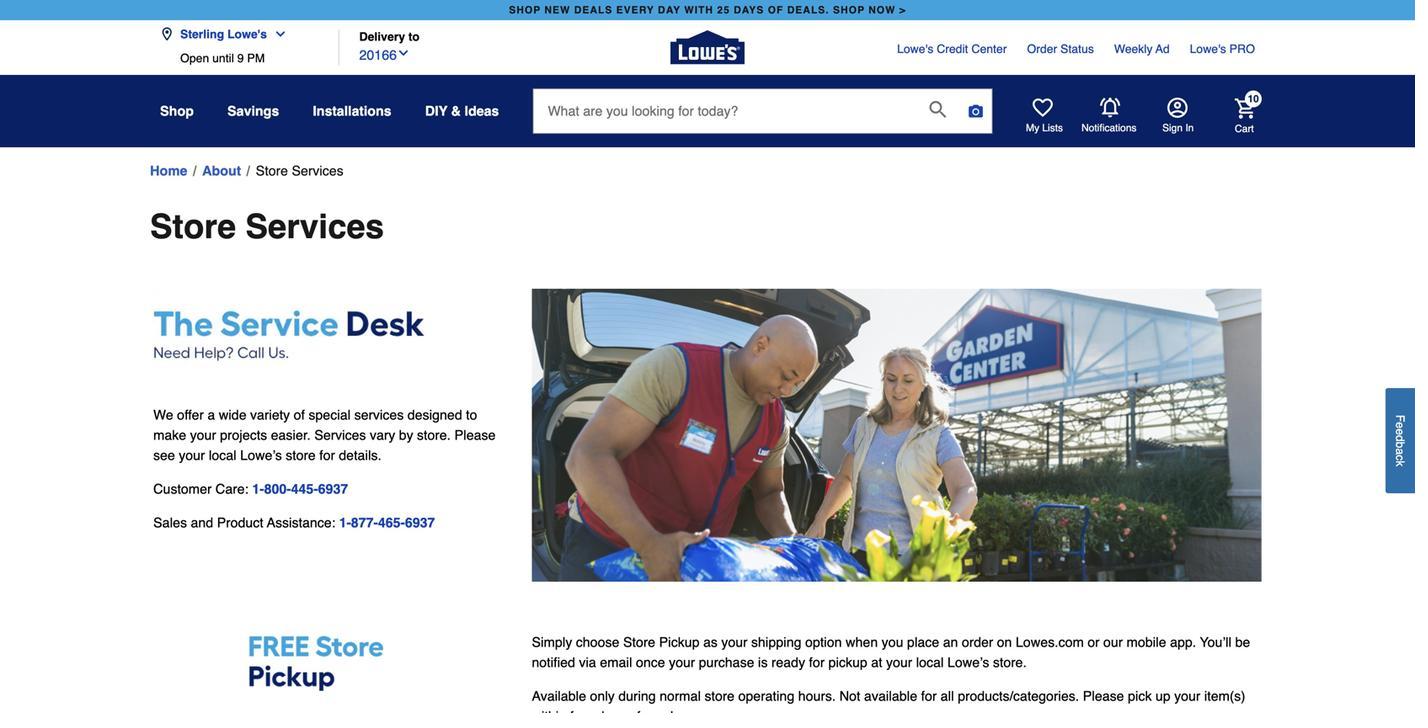 Task type: vqa. For each thing, say whether or not it's contained in the screenshot.
beverage & wine chillers to the left
no



Task type: locate. For each thing, give the bounding box(es) containing it.
my lists link
[[1026, 98, 1063, 135]]

1-800-445-6937 link
[[252, 482, 348, 497]]

for left all
[[921, 689, 937, 704]]

1 e from the top
[[1394, 423, 1408, 429]]

for left details.
[[319, 448, 335, 464]]

1 vertical spatial please
[[1083, 689, 1124, 704]]

days
[[734, 4, 765, 16]]

1-
[[252, 482, 264, 497], [339, 515, 351, 531]]

shop
[[509, 4, 541, 16], [833, 4, 865, 16]]

0 vertical spatial 6937
[[318, 482, 348, 497]]

1 shop from the left
[[509, 4, 541, 16]]

1 horizontal spatial a
[[1394, 449, 1408, 455]]

offer
[[177, 408, 204, 423]]

store inside store services link
[[256, 163, 288, 179]]

projects
[[220, 428, 267, 443]]

0 horizontal spatial store
[[150, 207, 236, 246]]

1 horizontal spatial of
[[629, 709, 641, 714]]

0 horizontal spatial lowe's
[[240, 448, 282, 464]]

services down installations button
[[292, 163, 344, 179]]

of up easier.
[[294, 408, 305, 423]]

care:
[[216, 482, 249, 497]]

1 vertical spatial store
[[705, 689, 735, 704]]

your down "you" on the right of the page
[[886, 655, 913, 671]]

445-
[[291, 482, 318, 497]]

1 horizontal spatial store
[[705, 689, 735, 704]]

store down purchase
[[705, 689, 735, 704]]

wide
[[219, 408, 247, 423]]

1 horizontal spatial please
[[1083, 689, 1124, 704]]

local down place
[[916, 655, 944, 671]]

in
[[1186, 122, 1194, 134]]

0 vertical spatial local
[[209, 448, 237, 464]]

0 horizontal spatial for
[[319, 448, 335, 464]]

please down designed
[[455, 428, 496, 443]]

2 horizontal spatial store
[[623, 635, 656, 650]]

home
[[150, 163, 187, 179]]

0 horizontal spatial local
[[209, 448, 237, 464]]

1 vertical spatial local
[[916, 655, 944, 671]]

every
[[617, 4, 655, 16]]

0 vertical spatial store
[[286, 448, 316, 464]]

9
[[237, 51, 244, 65]]

local
[[209, 448, 237, 464], [916, 655, 944, 671]]

2 e from the top
[[1394, 429, 1408, 436]]

20166
[[359, 47, 397, 63]]

0 horizontal spatial please
[[455, 428, 496, 443]]

a lowe's store associate loads bags of mulch into a customer's car trunk. image
[[532, 289, 1262, 582]]

0 vertical spatial of
[[294, 408, 305, 423]]

store down easier.
[[286, 448, 316, 464]]

normal
[[660, 689, 701, 704]]

savings button
[[227, 96, 279, 126]]

for down option
[[809, 655, 825, 671]]

available only during normal store operating hours. not available for all products/categories. please pick up your item(s) within four days of purchase.
[[532, 689, 1246, 714]]

sign
[[1163, 122, 1183, 134]]

during
[[619, 689, 656, 704]]

1- right assistance:
[[339, 515, 351, 531]]

0 vertical spatial for
[[319, 448, 335, 464]]

chevron down image
[[267, 27, 287, 41], [397, 46, 410, 60]]

1 horizontal spatial local
[[916, 655, 944, 671]]

1 vertical spatial 1-
[[339, 515, 351, 531]]

store. down on
[[993, 655, 1027, 671]]

lowe's up 9
[[228, 27, 267, 41]]

order
[[1027, 42, 1058, 56]]

pickup
[[659, 635, 700, 650]]

6937 right 877-
[[405, 515, 435, 531]]

your right up
[[1175, 689, 1201, 704]]

search image
[[930, 101, 947, 118]]

None search field
[[533, 88, 993, 149]]

sterling lowe's
[[180, 27, 267, 41]]

0 vertical spatial store services
[[256, 163, 344, 179]]

our
[[1104, 635, 1123, 650]]

shop left new
[[509, 4, 541, 16]]

lowe's inside we offer a wide variety of special services designed to make your projects easier. services vary by store. please see your local lowe's store for details.
[[240, 448, 282, 464]]

6937
[[318, 482, 348, 497], [405, 515, 435, 531]]

store services link
[[256, 161, 344, 181]]

0 vertical spatial lowe's
[[240, 448, 282, 464]]

lowe's down order
[[948, 655, 990, 671]]

1- right care: at the left
[[252, 482, 264, 497]]

available
[[864, 689, 918, 704]]

0 vertical spatial services
[[292, 163, 344, 179]]

1 horizontal spatial to
[[466, 408, 477, 423]]

a
[[208, 408, 215, 423], [1394, 449, 1408, 455]]

lowe's left pro
[[1190, 42, 1227, 56]]

1 horizontal spatial lowe's
[[897, 42, 934, 56]]

0 horizontal spatial store
[[286, 448, 316, 464]]

2 vertical spatial services
[[314, 428, 366, 443]]

6937 down details.
[[318, 482, 348, 497]]

store inside simply choose store pickup as your shipping option when you place an order on lowes.com or our mobile app. you'll be notified via email once your purchase is ready for pickup at your local lowe's store.
[[623, 635, 656, 650]]

store services down savings button at left
[[256, 163, 344, 179]]

you
[[882, 635, 904, 650]]

1 horizontal spatial store.
[[993, 655, 1027, 671]]

1 vertical spatial store
[[150, 207, 236, 246]]

lowe's for lowe's pro
[[1190, 42, 1227, 56]]

store. inside we offer a wide variety of special services designed to make your projects easier. services vary by store. please see your local lowe's store for details.
[[417, 428, 451, 443]]

lowe's left credit
[[897, 42, 934, 56]]

c
[[1394, 455, 1408, 461]]

to
[[409, 30, 420, 43], [466, 408, 477, 423]]

day
[[658, 4, 681, 16]]

store right about at the top left of the page
[[256, 163, 288, 179]]

a up k
[[1394, 449, 1408, 455]]

order status
[[1027, 42, 1094, 56]]

please left pick
[[1083, 689, 1124, 704]]

lowe's inside lowe's credit center link
[[897, 42, 934, 56]]

1 horizontal spatial shop
[[833, 4, 865, 16]]

on
[[997, 635, 1012, 650]]

shop button
[[160, 96, 194, 126]]

e
[[1394, 423, 1408, 429], [1394, 429, 1408, 436]]

0 vertical spatial to
[[409, 30, 420, 43]]

877-
[[351, 515, 378, 531]]

choose
[[576, 635, 620, 650]]

lowe's
[[240, 448, 282, 464], [948, 655, 990, 671]]

free store pickup. image
[[153, 619, 505, 703]]

0 horizontal spatial shop
[[509, 4, 541, 16]]

1 vertical spatial of
[[629, 709, 641, 714]]

0 vertical spatial a
[[208, 408, 215, 423]]

shop left now
[[833, 4, 865, 16]]

sign in
[[1163, 122, 1194, 134]]

1 vertical spatial store services
[[150, 207, 384, 246]]

1 vertical spatial to
[[466, 408, 477, 423]]

to right designed
[[466, 408, 477, 423]]

open
[[180, 51, 209, 65]]

about
[[202, 163, 241, 179]]

lowe's credit center link
[[897, 40, 1007, 57]]

of down during
[[629, 709, 641, 714]]

for inside simply choose store pickup as your shipping option when you place an order on lowes.com or our mobile app. you'll be notified via email once your purchase is ready for pickup at your local lowe's store.
[[809, 655, 825, 671]]

place
[[907, 635, 940, 650]]

10
[[1248, 93, 1259, 105]]

services
[[292, 163, 344, 179], [246, 207, 384, 246], [314, 428, 366, 443]]

credit
[[937, 42, 969, 56]]

e up d
[[1394, 423, 1408, 429]]

1 vertical spatial lowe's
[[948, 655, 990, 671]]

lowe's home improvement logo image
[[671, 11, 745, 85]]

0 vertical spatial store
[[256, 163, 288, 179]]

0 vertical spatial store.
[[417, 428, 451, 443]]

a inside "f e e d b a c k" button
[[1394, 449, 1408, 455]]

f
[[1394, 415, 1408, 423]]

0 horizontal spatial store.
[[417, 428, 451, 443]]

option
[[805, 635, 842, 650]]

0 horizontal spatial of
[[294, 408, 305, 423]]

your right see
[[179, 448, 205, 464]]

new
[[545, 4, 571, 16]]

lowe's down projects at the bottom of the page
[[240, 448, 282, 464]]

1 vertical spatial store.
[[993, 655, 1027, 671]]

store up once
[[623, 635, 656, 650]]

a right offer
[[208, 408, 215, 423]]

vary
[[370, 428, 395, 443]]

1 horizontal spatial lowe's
[[948, 655, 990, 671]]

1 vertical spatial chevron down image
[[397, 46, 410, 60]]

store services down store services link
[[150, 207, 384, 246]]

0 vertical spatial chevron down image
[[267, 27, 287, 41]]

please
[[455, 428, 496, 443], [1083, 689, 1124, 704]]

1 horizontal spatial chevron down image
[[397, 46, 410, 60]]

0 horizontal spatial lowe's
[[228, 27, 267, 41]]

2 vertical spatial for
[[921, 689, 937, 704]]

1 vertical spatial for
[[809, 655, 825, 671]]

1 horizontal spatial for
[[809, 655, 825, 671]]

to right delivery
[[409, 30, 420, 43]]

0 horizontal spatial chevron down image
[[267, 27, 287, 41]]

lowe's for lowe's credit center
[[897, 42, 934, 56]]

services down special
[[314, 428, 366, 443]]

installations
[[313, 103, 392, 119]]

0 vertical spatial 1-
[[252, 482, 264, 497]]

weekly
[[1115, 42, 1153, 56]]

store. down designed
[[417, 428, 451, 443]]

d
[[1394, 436, 1408, 442]]

1-877-465-6937 link
[[339, 515, 435, 531]]

center
[[972, 42, 1007, 56]]

app.
[[1170, 635, 1197, 650]]

1 vertical spatial 6937
[[405, 515, 435, 531]]

please inside "available only during normal store operating hours. not available for all products/categories. please pick up your item(s) within four days of purchase."
[[1083, 689, 1124, 704]]

services down store services link
[[246, 207, 384, 246]]

1 horizontal spatial store
[[256, 163, 288, 179]]

e up "b"
[[1394, 429, 1408, 436]]

your inside "available only during normal store operating hours. not available for all products/categories. please pick up your item(s) within four days of purchase."
[[1175, 689, 1201, 704]]

please inside we offer a wide variety of special services designed to make your projects easier. services vary by store. please see your local lowe's store for details.
[[455, 428, 496, 443]]

0 horizontal spatial a
[[208, 408, 215, 423]]

store. inside simply choose store pickup as your shipping option when you place an order on lowes.com or our mobile app. you'll be notified via email once your purchase is ready for pickup at your local lowe's store.
[[993, 655, 1027, 671]]

store down home link
[[150, 207, 236, 246]]

sign in button
[[1163, 98, 1194, 135]]

lowe's inside lowe's pro link
[[1190, 42, 1227, 56]]

sales
[[153, 515, 187, 531]]

2 horizontal spatial lowe's
[[1190, 42, 1227, 56]]

2 horizontal spatial for
[[921, 689, 937, 704]]

1 vertical spatial a
[[1394, 449, 1408, 455]]

sterling lowe's button
[[160, 17, 294, 51]]

0 horizontal spatial 6937
[[318, 482, 348, 497]]

assistance:
[[267, 515, 335, 531]]

0 vertical spatial please
[[455, 428, 496, 443]]

or
[[1088, 635, 1100, 650]]

and
[[191, 515, 213, 531]]

0 horizontal spatial 1-
[[252, 482, 264, 497]]

local down projects at the bottom of the page
[[209, 448, 237, 464]]

camera image
[[968, 103, 985, 120]]

available
[[532, 689, 586, 704]]

chevron down image inside sterling lowe's button
[[267, 27, 287, 41]]

2 vertical spatial store
[[623, 635, 656, 650]]

lowe's home improvement notification center image
[[1100, 98, 1121, 118]]



Task type: describe. For each thing, give the bounding box(es) containing it.
we
[[153, 408, 173, 423]]

shipping
[[752, 635, 802, 650]]

about link
[[202, 161, 241, 181]]

my lists
[[1026, 122, 1063, 134]]

1 horizontal spatial 6937
[[405, 515, 435, 531]]

product
[[217, 515, 264, 531]]

the service desk. need help? call us. image
[[153, 289, 505, 375]]

f e e d b a c k button
[[1386, 389, 1416, 494]]

lowe's home improvement lists image
[[1033, 98, 1053, 118]]

20166 button
[[359, 43, 410, 65]]

diy & ideas
[[425, 103, 499, 119]]

services inside we offer a wide variety of special services designed to make your projects easier. services vary by store. please see your local lowe's store for details.
[[314, 428, 366, 443]]

lists
[[1043, 122, 1063, 134]]

simply
[[532, 635, 572, 650]]

only
[[590, 689, 615, 704]]

lowes.com
[[1016, 635, 1084, 650]]

sales and product assistance: 1-877-465-6937
[[153, 515, 435, 531]]

>
[[900, 4, 906, 16]]

465-
[[378, 515, 405, 531]]

lowe's credit center
[[897, 42, 1007, 56]]

mobile
[[1127, 635, 1167, 650]]

lowe's inside sterling lowe's button
[[228, 27, 267, 41]]

local inside we offer a wide variety of special services designed to make your projects easier. services vary by store. please see your local lowe's store for details.
[[209, 448, 237, 464]]

lowe's inside simply choose store pickup as your shipping option when you place an order on lowes.com or our mobile app. you'll be notified via email once your purchase is ready for pickup at your local lowe's store.
[[948, 655, 990, 671]]

days
[[597, 709, 626, 714]]

0 horizontal spatial to
[[409, 30, 420, 43]]

chevron down image inside 20166 button
[[397, 46, 410, 60]]

lowe's pro
[[1190, 42, 1255, 56]]

see
[[153, 448, 175, 464]]

email
[[600, 655, 632, 671]]

purchase.
[[644, 709, 704, 714]]

deals.
[[788, 4, 830, 16]]

when
[[846, 635, 878, 650]]

for inside "available only during normal store operating hours. not available for all products/categories. please pick up your item(s) within four days of purchase."
[[921, 689, 937, 704]]

to inside we offer a wide variety of special services designed to make your projects easier. services vary by store. please see your local lowe's store for details.
[[466, 408, 477, 423]]

savings
[[227, 103, 279, 119]]

via
[[579, 655, 596, 671]]

store inside we offer a wide variety of special services designed to make your projects easier. services vary by store. please see your local lowe's store for details.
[[286, 448, 316, 464]]

local inside simply choose store pickup as your shipping option when you place an order on lowes.com or our mobile app. you'll be notified via email once your purchase is ready for pickup at your local lowe's store.
[[916, 655, 944, 671]]

operating
[[739, 689, 795, 704]]

pm
[[247, 51, 265, 65]]

your down 'pickup'
[[669, 655, 695, 671]]

you'll
[[1200, 635, 1232, 650]]

customer care: 1-800-445-6937
[[153, 482, 348, 497]]

services inside store services link
[[292, 163, 344, 179]]

installations button
[[313, 96, 392, 126]]

your up purchase
[[722, 635, 748, 650]]

is
[[758, 655, 768, 671]]

ad
[[1156, 42, 1170, 56]]

simply choose store pickup as your shipping option when you place an order on lowes.com or our mobile app. you'll be notified via email once your purchase is ready for pickup at your local lowe's store.
[[532, 635, 1251, 671]]

now
[[869, 4, 896, 16]]

for inside we offer a wide variety of special services designed to make your projects easier. services vary by store. please see your local lowe's store for details.
[[319, 448, 335, 464]]

products/categories.
[[958, 689, 1080, 704]]

up
[[1156, 689, 1171, 704]]

k
[[1394, 461, 1408, 467]]

details.
[[339, 448, 382, 464]]

f e e d b a c k
[[1394, 415, 1408, 467]]

of inside we offer a wide variety of special services designed to make your projects easier. services vary by store. please see your local lowe's store for details.
[[294, 408, 305, 423]]

ready
[[772, 655, 805, 671]]

&
[[451, 103, 461, 119]]

your down offer
[[190, 428, 216, 443]]

lowe's home improvement cart image
[[1235, 98, 1255, 119]]

special
[[309, 408, 351, 423]]

variety
[[250, 408, 290, 423]]

customer
[[153, 482, 212, 497]]

we offer a wide variety of special services designed to make your projects easier. services vary by store. please see your local lowe's store for details.
[[153, 408, 496, 464]]

lowe's home improvement account image
[[1168, 98, 1188, 118]]

1 vertical spatial services
[[246, 207, 384, 246]]

store inside "available only during normal store operating hours. not available for all products/categories. please pick up your item(s) within four days of purchase."
[[705, 689, 735, 704]]

at
[[871, 655, 883, 671]]

of inside "available only during normal store operating hours. not available for all products/categories. please pick up your item(s) within four days of purchase."
[[629, 709, 641, 714]]

be
[[1236, 635, 1251, 650]]

delivery to
[[359, 30, 420, 43]]

diy
[[425, 103, 448, 119]]

notifications
[[1082, 122, 1137, 134]]

services
[[354, 408, 404, 423]]

a inside we offer a wide variety of special services designed to make your projects easier. services vary by store. please see your local lowe's store for details.
[[208, 408, 215, 423]]

until
[[212, 51, 234, 65]]

weekly ad
[[1115, 42, 1170, 56]]

of
[[768, 4, 784, 16]]

my
[[1026, 122, 1040, 134]]

1 horizontal spatial 1-
[[339, 515, 351, 531]]

with
[[685, 4, 714, 16]]

open until 9 pm
[[180, 51, 265, 65]]

an
[[943, 635, 958, 650]]

four
[[570, 709, 593, 714]]

notified
[[532, 655, 575, 671]]

order status link
[[1027, 40, 1094, 57]]

lowe's pro link
[[1190, 40, 1255, 57]]

all
[[941, 689, 954, 704]]

location image
[[160, 27, 174, 41]]

Search Query text field
[[534, 89, 916, 133]]

2 shop from the left
[[833, 4, 865, 16]]

diy & ideas button
[[425, 96, 499, 126]]

purchase
[[699, 655, 755, 671]]

deals
[[574, 4, 613, 16]]

make
[[153, 428, 186, 443]]

item(s)
[[1205, 689, 1246, 704]]

shop new deals every day with 25 days of deals. shop now >
[[509, 4, 906, 16]]



